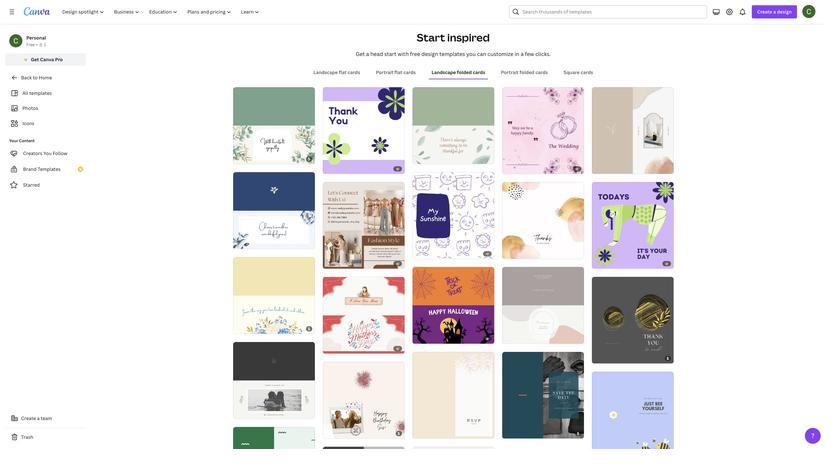 Task type: vqa. For each thing, say whether or not it's contained in the screenshot.
'Tech Website in Dark Green Neon Green Gradients Style' image
no



Task type: describe. For each thing, give the bounding box(es) containing it.
1 for watercolor inspirational folded card image
[[417, 156, 419, 161]]

customize
[[487, 50, 513, 58]]

2 for charcoal and beige modern minimal personal general thanks folded card 'image'
[[245, 412, 247, 417]]

brand templates link
[[5, 163, 86, 176]]

clicks.
[[535, 50, 551, 58]]

home
[[39, 75, 52, 81]]

1 for red and gray minimalist mother's day dl folded card image
[[327, 346, 329, 351]]

personal
[[26, 35, 46, 41]]

2 for amethyst purple and pink modern feminine thank you for your business folded card image
[[514, 336, 516, 341]]

back to home link
[[5, 71, 86, 84]]

head
[[370, 50, 383, 58]]

create a team button
[[5, 413, 86, 426]]

to
[[33, 75, 38, 81]]

create for create a team
[[21, 416, 36, 422]]

your
[[9, 138, 18, 144]]

of for black and pink script watercolor thank you folded note card image
[[509, 251, 513, 256]]

all templates
[[22, 90, 52, 96]]

white and grey modern minimalist typewriter event direct mail portrait folded card image
[[323, 448, 404, 450]]

1 for green and cream condolences folded card image
[[238, 156, 240, 161]]

creators you follow
[[23, 150, 67, 157]]

portrait flat cards button
[[373, 66, 418, 79]]

your content
[[9, 138, 35, 144]]

1 of 2 for amethyst purple and pink modern feminine thank you for your business folded card image
[[507, 336, 516, 341]]

1 for brown and cream minimalist fashion style dl folded card image at left
[[327, 261, 329, 266]]

photos link
[[9, 102, 82, 115]]

free
[[410, 50, 420, 58]]

•
[[36, 42, 38, 47]]

amethyst purple and pink modern feminine thank you for your business folded card image
[[502, 267, 584, 344]]

1 horizontal spatial purple illustrated thank you folded card image
[[412, 172, 494, 259]]

of for blue anniversary folded card image
[[240, 241, 244, 246]]

create for create a design
[[757, 9, 772, 15]]

portrait for portrait folded cards
[[501, 69, 519, 76]]

top level navigation element
[[58, 5, 265, 18]]

Search search field
[[522, 6, 703, 18]]

1 of 2 for purple illustrated happy birthday folded card image
[[596, 261, 606, 266]]

pink floral the wedding invitation dl folded card image
[[502, 87, 584, 174]]

of for cream and blue floral engagement card image
[[240, 327, 244, 332]]

a for team
[[37, 416, 40, 422]]

can
[[477, 50, 486, 58]]

christina overa image
[[802, 5, 815, 18]]

pink and brown modern feminine business general thanks portrait folded card image
[[592, 87, 674, 174]]

a for design
[[773, 9, 776, 15]]

landscape folded cards button
[[429, 66, 488, 79]]

portrait flat cards
[[376, 69, 416, 76]]

$ for cream and blue floral engagement card image
[[308, 327, 310, 332]]

2 for 'pink floral the wedding invitation dl folded card' image
[[514, 166, 516, 171]]

you
[[43, 150, 52, 157]]

1 of 2 for red and gray minimalist mother's day dl folded card image
[[327, 346, 337, 351]]

1 of 2 for black and pink script watercolor thank you folded note card image
[[507, 251, 516, 256]]

of for purple illustrated happy birthday folded card image
[[599, 261, 603, 266]]

of for amethyst purple and pink modern feminine thank you for your business folded card image
[[509, 336, 513, 341]]

cards for portrait folded cards
[[535, 69, 548, 76]]

portrait for portrait flat cards
[[376, 69, 393, 76]]

templates
[[38, 166, 61, 172]]

green and blue retail shop portrait folded card image
[[233, 428, 315, 450]]

icons link
[[9, 117, 82, 130]]

1 of 2 for watercolor inspirational folded card image
[[417, 156, 426, 161]]

2 for blue anniversary folded card image
[[245, 241, 247, 246]]

2 for brown and cream minimalist fashion style dl folded card image at left
[[335, 261, 337, 266]]

blue anniversary folded card image
[[233, 172, 315, 249]]

get for get canva pro
[[31, 56, 39, 63]]

1 of 2 for purple and orange illustration halloween dl folded card "image"
[[417, 336, 426, 341]]

1 for purple illustrated happy birthday folded card image
[[596, 261, 598, 266]]

starred
[[23, 182, 40, 188]]

1 for 'pink floral the wedding invitation dl folded card' image
[[507, 166, 509, 171]]

charcoal and beige modern minimal personal general thanks folded card image
[[233, 343, 315, 420]]

cards for landscape folded cards
[[473, 69, 485, 76]]

2 for red and gray minimalist mother's day dl folded card image
[[335, 346, 337, 351]]

canva
[[40, 56, 54, 63]]

create a design
[[757, 9, 792, 15]]

all
[[22, 90, 28, 96]]

2 for cream happy birthday sibling folded card image
[[335, 431, 337, 436]]

2 for watercolor inspirational folded card image
[[424, 156, 426, 161]]

back to home
[[21, 75, 52, 81]]

square cards
[[564, 69, 593, 76]]

of for red and gray minimalist mother's day dl folded card image
[[330, 346, 334, 351]]

$ for "gray black gold thank you dl folded card" image
[[667, 356, 669, 361]]

square cards button
[[561, 66, 596, 79]]

folded for portrait
[[520, 69, 534, 76]]

1 for charcoal and beige modern minimal personal general thanks folded card 'image'
[[238, 412, 240, 417]]

1 of 2 for charcoal and beige modern minimal personal general thanks folded card 'image'
[[238, 412, 247, 417]]

trash link
[[5, 431, 86, 445]]

2 for black and pink script watercolor thank you folded note card image
[[514, 251, 516, 256]]

pro
[[55, 56, 63, 63]]

purple illustrated happy birthday folded card image
[[592, 182, 674, 269]]

$ for blue menswear sale save the date portrait folded card image
[[577, 432, 579, 437]]

start
[[417, 30, 445, 45]]

all templates link
[[9, 87, 82, 100]]

of for 'pink floral the wedding invitation dl folded card' image
[[509, 166, 513, 171]]

0 horizontal spatial design
[[421, 50, 438, 58]]

get for get a head start with free design templates you can customize in a few clicks.
[[356, 50, 365, 58]]

0 horizontal spatial purple illustrated thank you folded card image
[[323, 87, 404, 174]]

cards inside 'button'
[[581, 69, 593, 76]]

cream and blue floral engagement card image
[[233, 258, 315, 335]]

1 of 2 for brown and cream minimalist fashion style dl folded card image at left
[[327, 261, 337, 266]]

2 for green and cream condolences folded card image
[[245, 156, 247, 161]]

get canva pro button
[[5, 53, 86, 66]]

blue menswear sale save the date portrait folded card image
[[502, 353, 584, 439]]

2 for purple illustrated thank you folded card image to the right
[[424, 251, 426, 256]]



Task type: locate. For each thing, give the bounding box(es) containing it.
free •
[[26, 42, 38, 47]]

periwinkle and yellow bee illustration funny portrait folded card image
[[592, 372, 674, 450]]

1 vertical spatial design
[[421, 50, 438, 58]]

5 cards from the left
[[581, 69, 593, 76]]

design right free
[[421, 50, 438, 58]]

few
[[525, 50, 534, 58]]

gray black gold thank you dl folded card image
[[592, 277, 674, 364]]

1 of 2 for 'pink floral the wedding invitation dl folded card' image
[[507, 166, 516, 171]]

portrait down in
[[501, 69, 519, 76]]

1 horizontal spatial portrait
[[501, 69, 519, 76]]

portrait down start
[[376, 69, 393, 76]]

green and cream condolences folded card image
[[233, 87, 315, 164]]

create inside dropdown button
[[757, 9, 772, 15]]

black and pink script watercolor thank you folded note card image
[[502, 182, 584, 259]]

2 flat from the left
[[394, 69, 402, 76]]

0 vertical spatial templates
[[439, 50, 465, 58]]

templates
[[439, 50, 465, 58], [29, 90, 52, 96]]

0 horizontal spatial folded
[[457, 69, 472, 76]]

None search field
[[509, 5, 707, 18]]

content
[[19, 138, 35, 144]]

1 horizontal spatial get
[[356, 50, 365, 58]]

1 for cream happy birthday sibling folded card image
[[327, 431, 329, 436]]

1 for amethyst purple and pink modern feminine thank you for your business folded card image
[[507, 336, 509, 341]]

creators
[[23, 150, 42, 157]]

of for purple and orange illustration halloween dl folded card "image"
[[420, 336, 423, 341]]

folded down "few"
[[520, 69, 534, 76]]

$
[[308, 157, 310, 162], [308, 327, 310, 332], [667, 356, 669, 361], [398, 432, 400, 437], [577, 432, 579, 437]]

landscape for landscape folded cards
[[432, 69, 456, 76]]

trash
[[21, 435, 33, 441]]

1 folded from the left
[[457, 69, 472, 76]]

1 horizontal spatial flat
[[394, 69, 402, 76]]

1 horizontal spatial design
[[777, 9, 792, 15]]

of for charcoal and beige modern minimal personal general thanks folded card 'image'
[[240, 412, 244, 417]]

portrait inside button
[[501, 69, 519, 76]]

1 for cream and blue floral engagement card image
[[238, 327, 240, 332]]

free
[[26, 42, 35, 47]]

flat for landscape
[[339, 69, 347, 76]]

2 landscape from the left
[[432, 69, 456, 76]]

creators you follow link
[[5, 147, 86, 160]]

folded down you
[[457, 69, 472, 76]]

2 cards from the left
[[403, 69, 416, 76]]

get left head
[[356, 50, 365, 58]]

1
[[44, 42, 46, 47], [238, 156, 240, 161], [417, 156, 419, 161], [327, 166, 329, 171], [507, 166, 509, 171], [238, 241, 240, 246], [417, 251, 419, 256], [507, 251, 509, 256], [327, 261, 329, 266], [596, 261, 598, 266], [238, 327, 240, 332], [417, 336, 419, 341], [507, 336, 509, 341], [327, 346, 329, 351], [238, 412, 240, 417], [327, 431, 329, 436]]

1 of 2
[[238, 156, 247, 161], [417, 156, 426, 161], [327, 166, 337, 171], [507, 166, 516, 171], [238, 241, 247, 246], [417, 251, 426, 256], [507, 251, 516, 256], [327, 261, 337, 266], [596, 261, 606, 266], [238, 327, 247, 332], [417, 336, 426, 341], [507, 336, 516, 341], [327, 346, 337, 351], [238, 412, 247, 417], [327, 431, 337, 436]]

1 landscape from the left
[[313, 69, 338, 76]]

design inside create a design dropdown button
[[777, 9, 792, 15]]

square
[[564, 69, 580, 76]]

portrait folded cards button
[[498, 66, 550, 79]]

starred link
[[5, 179, 86, 192]]

0 horizontal spatial create
[[21, 416, 36, 422]]

0 vertical spatial design
[[777, 9, 792, 15]]

1 of 2 for green and cream condolences folded card image
[[238, 156, 247, 161]]

landscape folded cards
[[432, 69, 485, 76]]

0 horizontal spatial get
[[31, 56, 39, 63]]

2 for purple illustrated happy birthday folded card image
[[604, 261, 606, 266]]

4 cards from the left
[[535, 69, 548, 76]]

photos
[[22, 105, 38, 111]]

landscape inside button
[[313, 69, 338, 76]]

inspired
[[447, 30, 490, 45]]

of for cream happy birthday sibling folded card image
[[330, 431, 334, 436]]

0 horizontal spatial templates
[[29, 90, 52, 96]]

templates right all
[[29, 90, 52, 96]]

0 horizontal spatial flat
[[339, 69, 347, 76]]

team
[[41, 416, 52, 422]]

$ for cream happy birthday sibling folded card image
[[398, 432, 400, 437]]

folded for landscape
[[457, 69, 472, 76]]

a inside dropdown button
[[773, 9, 776, 15]]

1 portrait from the left
[[376, 69, 393, 76]]

watercolor inspirational folded card image
[[412, 87, 494, 164]]

purple and orange illustration halloween dl folded card image
[[412, 267, 494, 344]]

a
[[773, 9, 776, 15], [366, 50, 369, 58], [521, 50, 524, 58], [37, 416, 40, 422]]

landscape for landscape flat cards
[[313, 69, 338, 76]]

1 for purple and orange illustration halloween dl folded card "image"
[[417, 336, 419, 341]]

1 vertical spatial templates
[[29, 90, 52, 96]]

flat for portrait
[[394, 69, 402, 76]]

cream and pink tropical palm leaves rsvp portrait folded card image
[[412, 353, 494, 439]]

1 vertical spatial create
[[21, 416, 36, 422]]

portrait inside button
[[376, 69, 393, 76]]

folded
[[457, 69, 472, 76], [520, 69, 534, 76]]

1 horizontal spatial landscape
[[432, 69, 456, 76]]

you
[[466, 50, 476, 58]]

in
[[515, 50, 519, 58]]

1 of 2 for cream and blue floral engagement card image
[[238, 327, 247, 332]]

create inside button
[[21, 416, 36, 422]]

cards for landscape flat cards
[[348, 69, 360, 76]]

0 horizontal spatial landscape
[[313, 69, 338, 76]]

templates down start inspired
[[439, 50, 465, 58]]

a inside button
[[37, 416, 40, 422]]

icons
[[22, 120, 34, 127]]

3 cards from the left
[[473, 69, 485, 76]]

flat
[[339, 69, 347, 76], [394, 69, 402, 76]]

landscape inside button
[[432, 69, 456, 76]]

create
[[757, 9, 772, 15], [21, 416, 36, 422]]

2 for left purple illustrated thank you folded card image
[[335, 166, 337, 171]]

of for purple illustrated thank you folded card image to the right
[[420, 251, 423, 256]]

landscape
[[313, 69, 338, 76], [432, 69, 456, 76]]

purple illustrated thank you folded card image
[[323, 87, 404, 174], [412, 172, 494, 259]]

0 horizontal spatial portrait
[[376, 69, 393, 76]]

cards for portrait flat cards
[[403, 69, 416, 76]]

of for brown and cream minimalist fashion style dl folded card image at left
[[330, 261, 334, 266]]

1 of 2 for blue anniversary folded card image
[[238, 241, 247, 246]]

1 for blue anniversary folded card image
[[238, 241, 240, 246]]

of
[[240, 156, 244, 161], [420, 156, 423, 161], [330, 166, 334, 171], [509, 166, 513, 171], [240, 241, 244, 246], [420, 251, 423, 256], [509, 251, 513, 256], [330, 261, 334, 266], [599, 261, 603, 266], [240, 327, 244, 332], [420, 336, 423, 341], [509, 336, 513, 341], [330, 346, 334, 351], [240, 412, 244, 417], [330, 431, 334, 436]]

get inside button
[[31, 56, 39, 63]]

1 horizontal spatial templates
[[439, 50, 465, 58]]

$ for green and cream condolences folded card image
[[308, 157, 310, 162]]

brown and cream minimalist fashion style dl folded card image
[[323, 182, 404, 269]]

start
[[384, 50, 396, 58]]

get canva pro
[[31, 56, 63, 63]]

landscape flat cards
[[313, 69, 360, 76]]

design
[[777, 9, 792, 15], [421, 50, 438, 58]]

brand
[[23, 166, 37, 172]]

create a design button
[[752, 5, 797, 18]]

2 folded from the left
[[520, 69, 534, 76]]

2
[[245, 156, 247, 161], [424, 156, 426, 161], [335, 166, 337, 171], [514, 166, 516, 171], [245, 241, 247, 246], [424, 251, 426, 256], [514, 251, 516, 256], [335, 261, 337, 266], [604, 261, 606, 266], [245, 327, 247, 332], [424, 336, 426, 341], [514, 336, 516, 341], [335, 346, 337, 351], [245, 412, 247, 417], [335, 431, 337, 436]]

2 for purple and orange illustration halloween dl folded card "image"
[[424, 336, 426, 341]]

1 cards from the left
[[348, 69, 360, 76]]

1 horizontal spatial create
[[757, 9, 772, 15]]

of for left purple illustrated thank you folded card image
[[330, 166, 334, 171]]

of for green and cream condolences folded card image
[[240, 156, 244, 161]]

2 portrait from the left
[[501, 69, 519, 76]]

design left christina overa icon
[[777, 9, 792, 15]]

0 vertical spatial create
[[757, 9, 772, 15]]

portrait
[[376, 69, 393, 76], [501, 69, 519, 76]]

2 for cream and blue floral engagement card image
[[245, 327, 247, 332]]

cards
[[348, 69, 360, 76], [403, 69, 416, 76], [473, 69, 485, 76], [535, 69, 548, 76], [581, 69, 593, 76]]

1 of 2 for cream happy birthday sibling folded card image
[[327, 431, 337, 436]]

folded inside portrait folded cards button
[[520, 69, 534, 76]]

with
[[398, 50, 409, 58]]

a for head
[[366, 50, 369, 58]]

folded inside the landscape folded cards button
[[457, 69, 472, 76]]

get left canva
[[31, 56, 39, 63]]

get
[[356, 50, 365, 58], [31, 56, 39, 63]]

landscape flat cards button
[[311, 66, 363, 79]]

brand templates
[[23, 166, 61, 172]]

red and gray minimalist mother's day dl folded card image
[[323, 277, 404, 354]]

follow
[[53, 150, 67, 157]]

get a head start with free design templates you can customize in a few clicks.
[[356, 50, 551, 58]]

cream happy birthday sibling folded card image
[[323, 362, 404, 439]]

1 of 2 link
[[233, 87, 315, 164], [412, 87, 494, 164], [323, 87, 404, 174], [502, 87, 584, 174], [233, 172, 315, 249], [412, 172, 494, 259], [502, 182, 584, 259], [323, 182, 404, 269], [592, 182, 674, 269], [233, 258, 315, 335], [412, 267, 494, 344], [502, 267, 584, 344], [323, 277, 404, 354], [233, 343, 315, 420], [323, 362, 404, 439]]

back
[[21, 75, 32, 81]]

1 horizontal spatial folded
[[520, 69, 534, 76]]

of for watercolor inspirational folded card image
[[420, 156, 423, 161]]

create a team
[[21, 416, 52, 422]]

start inspired
[[417, 30, 490, 45]]

1 flat from the left
[[339, 69, 347, 76]]

portrait folded cards
[[501, 69, 548, 76]]

blue and green women elegant ornamental landscape holiday folded card image
[[412, 447, 494, 450]]

1 for black and pink script watercolor thank you folded note card image
[[507, 251, 509, 256]]



